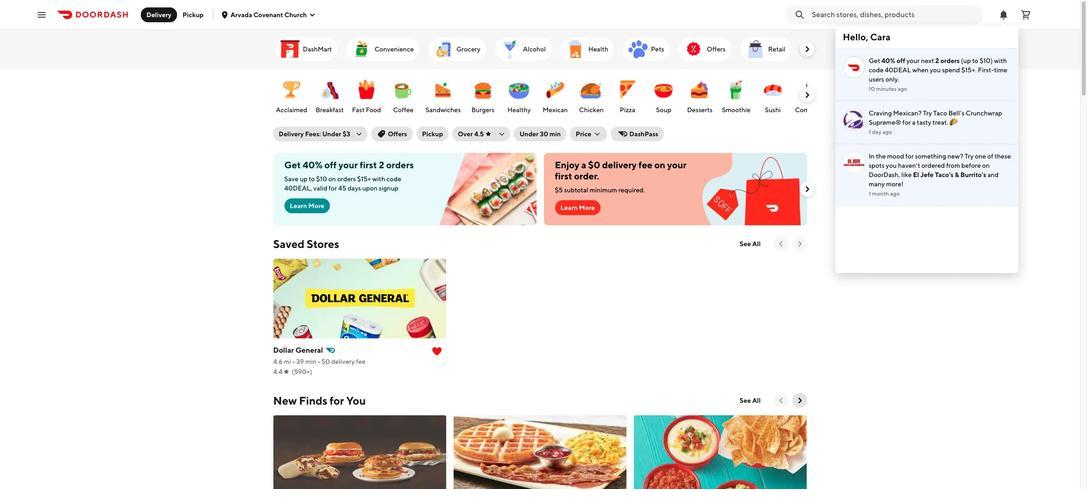 Task type: describe. For each thing, give the bounding box(es) containing it.
offers button
[[371, 127, 413, 141]]

2 1 from the top
[[869, 190, 872, 197]]

food for comfort food
[[822, 106, 837, 114]]

minimum
[[590, 186, 618, 194]]

catering image
[[805, 38, 827, 60]]

delivery button
[[141, 7, 177, 22]]

see all for new finds for you
[[740, 397, 761, 404]]

hello,
[[843, 32, 869, 42]]

you
[[347, 394, 366, 407]]

church
[[285, 11, 307, 18]]

and many more!
[[869, 171, 999, 188]]

convenience image
[[351, 38, 373, 60]]

signup
[[379, 185, 399, 192]]

up
[[300, 175, 308, 183]]

under 30 min
[[520, 130, 561, 138]]

your inside the enjoy a $0 delivery fee on your first order.
[[668, 160, 687, 170]]

of
[[988, 153, 994, 160]]

from
[[947, 162, 961, 169]]

under inside button
[[520, 130, 539, 138]]

see for saved stores
[[740, 240, 752, 248]]

required.
[[619, 186, 645, 194]]

save
[[284, 175, 299, 183]]

something
[[916, 153, 947, 160]]

over
[[458, 130, 473, 138]]

$5 subtotal minimum required.
[[555, 186, 645, 194]]

your for first
[[339, 160, 358, 170]]

(up
[[962, 57, 972, 64]]

retail link
[[741, 37, 792, 61]]

40deal,
[[284, 185, 312, 192]]

get for get 40% off your first 2 orders
[[284, 160, 301, 170]]

$15+.
[[962, 66, 977, 74]]

acclaimed
[[276, 106, 308, 114]]

a inside the enjoy a $0 delivery fee on your first order.
[[582, 160, 587, 170]]

dashmart image
[[279, 38, 301, 60]]

like
[[902, 171, 912, 179]]

spots
[[869, 162, 885, 169]]

smoothie
[[723, 106, 751, 114]]

(590+)
[[292, 368, 312, 376]]

min inside under 30 min button
[[550, 130, 561, 138]]

you inside in the mood for something new? try one of these spots you haven't ordered from before on doordash, like
[[886, 162, 897, 169]]

craving mexican? try taco bell's crunchwrap supreme® for a tasty treat. 🌮 1 day ago
[[869, 109, 1003, 135]]

arvada covenant church button
[[221, 11, 316, 18]]

get for get 40% off your next 2 orders
[[869, 57, 881, 64]]

delivery for delivery fees: under $3
[[279, 130, 304, 138]]

save up to $10 on orders $15+ with code 40deal, valid for 45 days upon signup
[[284, 175, 401, 192]]

first-
[[979, 66, 995, 74]]

0 items, open order cart image
[[1021, 9, 1032, 20]]

these
[[995, 153, 1012, 160]]

first inside the enjoy a $0 delivery fee on your first order.
[[555, 171, 573, 181]]

get 40% off your next 2 orders
[[869, 57, 960, 64]]

$5
[[555, 186, 563, 194]]

delivery fees: under $3
[[279, 130, 350, 138]]

time
[[995, 66, 1008, 74]]

price
[[576, 130, 592, 138]]

more for a
[[579, 204, 595, 211]]

$10)
[[980, 57, 993, 64]]

saved stores link
[[273, 236, 339, 251]]

new
[[273, 394, 297, 407]]

ordered
[[922, 162, 946, 169]]

try inside in the mood for something new? try one of these spots you haven't ordered from before on doordash, like
[[965, 153, 974, 160]]

0 horizontal spatial min
[[306, 358, 317, 365]]

stores
[[307, 237, 339, 250]]

jefe
[[921, 171, 934, 179]]

health image
[[565, 38, 587, 60]]

for inside in the mood for something new? try one of these spots you haven't ordered from before on doordash, like
[[906, 153, 914, 160]]

learn for get 40% off your first 2 orders
[[290, 202, 307, 210]]

cara
[[871, 32, 891, 42]]

convenience link
[[347, 37, 420, 61]]

dollar general
[[273, 346, 323, 355]]

(up to $10) with code 40deal when you spend $15+. first-time users only.
[[869, 57, 1008, 83]]

30
[[540, 130, 549, 138]]

convenience
[[375, 45, 414, 53]]

under 30 min button
[[514, 127, 567, 141]]

treat.
[[933, 119, 949, 126]]

new finds for you link
[[273, 393, 366, 408]]

soup
[[656, 106, 672, 114]]

1 month ago
[[869, 190, 900, 197]]

all for saved stores
[[753, 240, 761, 248]]

sushi
[[765, 106, 781, 114]]

alcohol
[[523, 45, 546, 53]]

1 inside "craving mexican? try taco bell's crunchwrap supreme® for a tasty treat. 🌮 1 day ago"
[[869, 128, 872, 135]]

on inside in the mood for something new? try one of these spots you haven't ordered from before on doordash, like
[[983, 162, 990, 169]]

saved stores
[[273, 237, 339, 250]]

dashpass button
[[611, 127, 664, 141]]

&
[[956, 171, 960, 179]]

$3
[[343, 130, 350, 138]]

health
[[589, 45, 609, 53]]

Store search: begin typing to search for stores available on DoorDash text field
[[812, 10, 978, 20]]

learn more button for a
[[555, 200, 601, 215]]

general
[[296, 346, 323, 355]]

previous button of carousel image
[[777, 239, 786, 249]]

learn more button for 40%
[[284, 198, 330, 213]]

offers inside button
[[388, 130, 407, 138]]

fast
[[352, 106, 365, 114]]

40% for get 40% off your next 2 orders
[[882, 57, 896, 64]]

over 4.5
[[458, 130, 484, 138]]

your for next
[[907, 57, 920, 64]]

🌮
[[950, 119, 959, 126]]

1 vertical spatial fee
[[356, 358, 366, 365]]

see all for saved stores
[[740, 240, 761, 248]]

health link
[[561, 37, 614, 61]]

new?
[[948, 153, 964, 160]]

users
[[869, 76, 885, 83]]

0 horizontal spatial first
[[360, 160, 377, 170]]

orders for get 40% off your next 2 orders
[[941, 57, 960, 64]]

price button
[[571, 127, 608, 141]]

45
[[338, 185, 346, 192]]

fee inside the enjoy a $0 delivery fee on your first order.
[[639, 160, 653, 170]]

next
[[922, 57, 935, 64]]

$​0
[[322, 358, 330, 365]]

grocery link
[[429, 37, 486, 61]]

subtotal
[[564, 186, 589, 194]]

breakfast
[[316, 106, 344, 114]]

coffee
[[393, 106, 414, 114]]



Task type: locate. For each thing, give the bounding box(es) containing it.
1 horizontal spatial 40%
[[882, 57, 896, 64]]

0 horizontal spatial a
[[582, 160, 587, 170]]

under left 30
[[520, 130, 539, 138]]

0 vertical spatial first
[[360, 160, 377, 170]]

2 all from the top
[[753, 397, 761, 404]]

to inside save up to $10 on orders $15+ with code 40deal, valid for 45 days upon signup
[[309, 175, 315, 183]]

arvada
[[231, 11, 252, 18]]

0 vertical spatial pickup button
[[177, 7, 209, 22]]

finds
[[299, 394, 328, 407]]

fees:
[[305, 130, 321, 138]]

see all left previous button of carousel icon
[[740, 397, 761, 404]]

1 food from the left
[[366, 106, 381, 114]]

doordash,
[[869, 171, 901, 179]]

taco
[[934, 109, 948, 117]]

1 horizontal spatial you
[[930, 66, 941, 74]]

comfort
[[796, 106, 821, 114]]

1 horizontal spatial pickup
[[422, 130, 443, 138]]

learn more button down subtotal
[[555, 200, 601, 215]]

39
[[297, 358, 304, 365]]

arvada covenant church
[[231, 11, 307, 18]]

with up time
[[995, 57, 1008, 64]]

1 see all from the top
[[740, 240, 761, 248]]

on inside save up to $10 on orders $15+ with code 40deal, valid for 45 days upon signup
[[329, 175, 336, 183]]

2 horizontal spatial on
[[983, 162, 990, 169]]

off up the 40deal
[[897, 57, 906, 64]]

learn more for a
[[561, 204, 595, 211]]

ago for in the mood for something new? try one of these spots you haven't ordered from before on doordash, like
[[891, 190, 900, 197]]

dollar
[[273, 346, 294, 355]]

1 horizontal spatial to
[[973, 57, 979, 64]]

2 horizontal spatial your
[[907, 57, 920, 64]]

0 vertical spatial fee
[[639, 160, 653, 170]]

food for fast food
[[366, 106, 381, 114]]

0 horizontal spatial your
[[339, 160, 358, 170]]

grocery image
[[433, 38, 455, 60]]

0 horizontal spatial 40%
[[303, 160, 323, 170]]

40% for get 40% off your first 2 orders
[[303, 160, 323, 170]]

0 vertical spatial 1
[[869, 128, 872, 135]]

el
[[914, 171, 920, 179]]

1 vertical spatial delivery
[[279, 130, 304, 138]]

0 horizontal spatial learn
[[290, 202, 307, 210]]

1 see from the top
[[740, 240, 752, 248]]

1 horizontal spatial code
[[869, 66, 884, 74]]

2 see all link from the top
[[735, 393, 767, 408]]

1 horizontal spatial 2
[[936, 57, 940, 64]]

dashmart
[[303, 45, 332, 53]]

off up $10
[[325, 160, 337, 170]]

0 vertical spatial 40%
[[882, 57, 896, 64]]

0 horizontal spatial code
[[387, 175, 401, 183]]

0 horizontal spatial more
[[309, 202, 325, 210]]

$0
[[589, 160, 601, 170]]

0 vertical spatial with
[[995, 57, 1008, 64]]

1 vertical spatial orders
[[386, 160, 414, 170]]

a left tasty
[[913, 119, 916, 126]]

hello, cara
[[843, 32, 891, 42]]

saved
[[273, 237, 305, 250]]

more down 'valid'
[[309, 202, 325, 210]]

0 horizontal spatial pickup button
[[177, 7, 209, 22]]

0 vertical spatial orders
[[941, 57, 960, 64]]

order.
[[575, 171, 600, 181]]

0 horizontal spatial food
[[366, 106, 381, 114]]

only.
[[886, 76, 900, 83]]

1 vertical spatial pickup button
[[417, 127, 449, 141]]

pickup down sandwiches
[[422, 130, 443, 138]]

4.6
[[273, 358, 283, 365]]

pets
[[651, 45, 665, 53]]

1 horizontal spatial under
[[520, 130, 539, 138]]

see all link left previous button of carousel image
[[735, 236, 767, 251]]

see left previous button of carousel icon
[[740, 397, 752, 404]]

next button of carousel image
[[803, 90, 812, 100]]

to
[[973, 57, 979, 64], [309, 175, 315, 183]]

learn more button down 40deal, at top left
[[284, 198, 330, 213]]

1 left day at the right of page
[[869, 128, 872, 135]]

4.6 mi • 39 min • $​0 delivery fee
[[273, 358, 366, 365]]

0 vertical spatial see
[[740, 240, 752, 248]]

orders up signup
[[386, 160, 414, 170]]

for left 45
[[329, 185, 337, 192]]

0 horizontal spatial learn more
[[290, 202, 325, 210]]

0 horizontal spatial on
[[329, 175, 336, 183]]

you down next in the top right of the page
[[930, 66, 941, 74]]

2 see from the top
[[740, 397, 752, 404]]

2 horizontal spatial orders
[[941, 57, 960, 64]]

previous button of carousel image
[[777, 396, 786, 405]]

orders up spend
[[941, 57, 960, 64]]

offers down coffee
[[388, 130, 407, 138]]

pickup right delivery button
[[183, 11, 204, 18]]

1
[[869, 128, 872, 135], [869, 190, 872, 197]]

0 vertical spatial see all link
[[735, 236, 767, 251]]

to right up
[[309, 175, 315, 183]]

ago down only.
[[898, 85, 908, 92]]

1 horizontal spatial with
[[995, 57, 1008, 64]]

2 up signup
[[379, 160, 385, 170]]

enjoy a $0 delivery fee on your first order.
[[555, 160, 687, 181]]

1 vertical spatial to
[[309, 175, 315, 183]]

0 vertical spatial ago
[[898, 85, 908, 92]]

get up users
[[869, 57, 881, 64]]

1 vertical spatial 40%
[[303, 160, 323, 170]]

food right fast
[[366, 106, 381, 114]]

1 vertical spatial pickup
[[422, 130, 443, 138]]

code up signup
[[387, 175, 401, 183]]

offers
[[707, 45, 726, 53], [388, 130, 407, 138]]

for up haven't
[[906, 153, 914, 160]]

enjoy
[[555, 160, 580, 170]]

1 horizontal spatial orders
[[386, 160, 414, 170]]

notification bell image
[[999, 9, 1010, 20]]

more down subtotal
[[579, 204, 595, 211]]

1 horizontal spatial learn
[[561, 204, 578, 211]]

10 minutes ago
[[869, 85, 908, 92]]

retail image
[[745, 38, 767, 60]]

1 left month
[[869, 190, 872, 197]]

learn more button
[[284, 198, 330, 213], [555, 200, 601, 215]]

orders inside save up to $10 on orders $15+ with code 40deal, valid for 45 days upon signup
[[337, 175, 356, 183]]

next button of carousel image
[[803, 45, 812, 54], [803, 185, 812, 194], [795, 239, 805, 249], [795, 396, 805, 405]]

1 vertical spatial first
[[555, 171, 573, 181]]

1 horizontal spatial try
[[965, 153, 974, 160]]

see all
[[740, 240, 761, 248], [740, 397, 761, 404]]

desserts
[[688, 106, 713, 114]]

comfort food
[[796, 106, 837, 114]]

delivery for delivery
[[147, 11, 172, 18]]

burrito's
[[961, 171, 987, 179]]

orders up 45
[[337, 175, 356, 183]]

burgers
[[472, 106, 495, 114]]

1 horizontal spatial offers
[[707, 45, 726, 53]]

40%
[[882, 57, 896, 64], [303, 160, 323, 170]]

pets image
[[627, 38, 650, 60]]

1 under from the left
[[322, 130, 342, 138]]

ago down more!
[[891, 190, 900, 197]]

0 horizontal spatial with
[[373, 175, 385, 183]]

on down of
[[983, 162, 990, 169]]

alcohol image
[[499, 38, 521, 60]]

your
[[907, 57, 920, 64], [339, 160, 358, 170], [668, 160, 687, 170]]

0 vertical spatial try
[[924, 109, 933, 117]]

with inside save up to $10 on orders $15+ with code 40deal, valid for 45 days upon signup
[[373, 175, 385, 183]]

1 horizontal spatial min
[[550, 130, 561, 138]]

see all link for saved stores
[[735, 236, 767, 251]]

to inside '(up to $10) with code 40deal when you spend $15+. first-time users only.'
[[973, 57, 979, 64]]

2 under from the left
[[520, 130, 539, 138]]

all
[[753, 240, 761, 248], [753, 397, 761, 404]]

a inside "craving mexican? try taco bell's crunchwrap supreme® for a tasty treat. 🌮 1 day ago"
[[913, 119, 916, 126]]

on right $10
[[329, 175, 336, 183]]

you down mood
[[886, 162, 897, 169]]

ago for get
[[898, 85, 908, 92]]

for left you
[[330, 394, 344, 407]]

$15+
[[357, 175, 371, 183]]

1 vertical spatial you
[[886, 162, 897, 169]]

1 vertical spatial ago
[[883, 128, 893, 135]]

craving
[[869, 109, 892, 117]]

tasty
[[917, 119, 932, 126]]

1 horizontal spatial food
[[822, 106, 837, 114]]

1 vertical spatial see all
[[740, 397, 761, 404]]

see all left previous button of carousel image
[[740, 240, 761, 248]]

1 see all link from the top
[[735, 236, 767, 251]]

1 horizontal spatial your
[[668, 160, 687, 170]]

delivery right $0
[[603, 160, 637, 170]]

offers image
[[683, 38, 705, 60]]

dashpass
[[630, 130, 659, 138]]

0 vertical spatial delivery
[[147, 11, 172, 18]]

mexican
[[543, 106, 568, 114]]

0 vertical spatial off
[[897, 57, 906, 64]]

40% up $10
[[303, 160, 323, 170]]

code inside '(up to $10) with code 40deal when you spend $15+. first-time users only.'
[[869, 66, 884, 74]]

1 vertical spatial 1
[[869, 190, 872, 197]]

for inside "craving mexican? try taco bell's crunchwrap supreme® for a tasty treat. 🌮 1 day ago"
[[903, 119, 911, 126]]

0 horizontal spatial orders
[[337, 175, 356, 183]]

try inside "craving mexican? try taco bell's crunchwrap supreme® for a tasty treat. 🌮 1 day ago"
[[924, 109, 933, 117]]

1 horizontal spatial delivery
[[603, 160, 637, 170]]

open menu image
[[36, 9, 47, 20]]

0 vertical spatial to
[[973, 57, 979, 64]]

0 vertical spatial all
[[753, 240, 761, 248]]

0 horizontal spatial off
[[325, 160, 337, 170]]

for
[[903, 119, 911, 126], [906, 153, 914, 160], [329, 185, 337, 192], [330, 394, 344, 407]]

on inside the enjoy a $0 delivery fee on your first order.
[[655, 160, 666, 170]]

try
[[924, 109, 933, 117], [965, 153, 974, 160]]

pickup for the left pickup button
[[183, 11, 204, 18]]

0 horizontal spatial pickup
[[183, 11, 204, 18]]

to right (up
[[973, 57, 979, 64]]

learn down 40deal, at top left
[[290, 202, 307, 210]]

2 see all from the top
[[740, 397, 761, 404]]

1 horizontal spatial get
[[869, 57, 881, 64]]

0 horizontal spatial delivery
[[147, 11, 172, 18]]

taco's
[[936, 171, 954, 179]]

0 vertical spatial you
[[930, 66, 941, 74]]

you
[[930, 66, 941, 74], [886, 162, 897, 169]]

1 • from the left
[[293, 358, 295, 365]]

in the mood for something new? try one of these spots you haven't ordered from before on doordash, like
[[869, 153, 1012, 179]]

1 vertical spatial try
[[965, 153, 974, 160]]

0 vertical spatial a
[[913, 119, 916, 126]]

more!
[[887, 180, 904, 188]]

0 vertical spatial get
[[869, 57, 881, 64]]

ago inside "craving mexican? try taco bell's crunchwrap supreme® for a tasty treat. 🌮 1 day ago"
[[883, 128, 893, 135]]

all left previous button of carousel icon
[[753, 397, 761, 404]]

1 horizontal spatial fee
[[639, 160, 653, 170]]

all left previous button of carousel image
[[753, 240, 761, 248]]

1 horizontal spatial off
[[897, 57, 906, 64]]

• right mi
[[293, 358, 295, 365]]

see all link left previous button of carousel icon
[[735, 393, 767, 408]]

1 horizontal spatial first
[[555, 171, 573, 181]]

2 for first
[[379, 160, 385, 170]]

1 vertical spatial get
[[284, 160, 301, 170]]

40% up the 40deal
[[882, 57, 896, 64]]

first down enjoy on the top
[[555, 171, 573, 181]]

and
[[988, 171, 999, 179]]

1 vertical spatial code
[[387, 175, 401, 183]]

1 vertical spatial a
[[582, 160, 587, 170]]

sandwiches
[[426, 106, 461, 114]]

0 horizontal spatial delivery
[[332, 358, 355, 365]]

offers right offers image
[[707, 45, 726, 53]]

see for new finds for you
[[740, 397, 752, 404]]

more for 40%
[[309, 202, 325, 210]]

pickup for the bottom pickup button
[[422, 130, 443, 138]]

mi
[[284, 358, 291, 365]]

1 vertical spatial delivery
[[332, 358, 355, 365]]

delivery inside the enjoy a $0 delivery fee on your first order.
[[603, 160, 637, 170]]

with up upon
[[373, 175, 385, 183]]

2 food from the left
[[822, 106, 837, 114]]

pickup
[[183, 11, 204, 18], [422, 130, 443, 138]]

supreme®
[[869, 119, 902, 126]]

click to remove this store from your saved list image
[[432, 346, 443, 357]]

0 horizontal spatial learn more button
[[284, 198, 330, 213]]

alcohol link
[[495, 37, 552, 61]]

try up before
[[965, 153, 974, 160]]

learn for enjoy a $0 delivery fee on your first order.
[[561, 204, 578, 211]]

mood
[[888, 153, 905, 160]]

see
[[740, 240, 752, 248], [740, 397, 752, 404]]

1 all from the top
[[753, 240, 761, 248]]

1 vertical spatial off
[[325, 160, 337, 170]]

code inside save up to $10 on orders $15+ with code 40deal, valid for 45 days upon signup
[[387, 175, 401, 183]]

orders for get 40% off your first 2 orders
[[386, 160, 414, 170]]

food right comfort
[[822, 106, 837, 114]]

2 • from the left
[[318, 358, 321, 365]]

off for first
[[325, 160, 337, 170]]

minutes
[[877, 85, 897, 92]]

• left the $​0
[[318, 358, 321, 365]]

1 vertical spatial offers
[[388, 130, 407, 138]]

for inside save up to $10 on orders $15+ with code 40deal, valid for 45 days upon signup
[[329, 185, 337, 192]]

0 horizontal spatial under
[[322, 130, 342, 138]]

learn more down subtotal
[[561, 204, 595, 211]]

2 for next
[[936, 57, 940, 64]]

0 vertical spatial offers
[[707, 45, 726, 53]]

1 vertical spatial min
[[306, 358, 317, 365]]

pizza
[[620, 106, 636, 114]]

1 vertical spatial with
[[373, 175, 385, 183]]

see all link for new finds for you
[[735, 393, 767, 408]]

covenant
[[254, 11, 283, 18]]

dashmart link
[[275, 37, 338, 61]]

0 horizontal spatial 2
[[379, 160, 385, 170]]

min right 30
[[550, 130, 561, 138]]

learn more down 40deal, at top left
[[290, 202, 325, 210]]

1 horizontal spatial delivery
[[279, 130, 304, 138]]

delivery right the $​0
[[332, 358, 355, 365]]

min right 39
[[306, 358, 317, 365]]

fee up required.
[[639, 160, 653, 170]]

first
[[360, 160, 377, 170], [555, 171, 573, 181]]

0 vertical spatial delivery
[[603, 160, 637, 170]]

ago
[[898, 85, 908, 92], [883, 128, 893, 135], [891, 190, 900, 197]]

0 vertical spatial min
[[550, 130, 561, 138]]

learn more for 40%
[[290, 202, 325, 210]]

ago down supreme®
[[883, 128, 893, 135]]

1 horizontal spatial learn more
[[561, 204, 595, 211]]

1 1 from the top
[[869, 128, 872, 135]]

see left previous button of carousel image
[[740, 240, 752, 248]]

chicken
[[580, 106, 604, 114]]

0 vertical spatial 2
[[936, 57, 940, 64]]

first up '$15+' on the left top of the page
[[360, 160, 377, 170]]

1 vertical spatial all
[[753, 397, 761, 404]]

try up tasty
[[924, 109, 933, 117]]

4.4
[[273, 368, 283, 376]]

a left $0
[[582, 160, 587, 170]]

a
[[913, 119, 916, 126], [582, 160, 587, 170]]

under left $3 at the top of page
[[322, 130, 342, 138]]

code up users
[[869, 66, 884, 74]]

•
[[293, 358, 295, 365], [318, 358, 321, 365]]

bell's
[[949, 109, 965, 117]]

you inside '(up to $10) with code 40deal when you spend $15+. first-time users only.'
[[930, 66, 941, 74]]

with inside '(up to $10) with code 40deal when you spend $15+. first-time users only.'
[[995, 57, 1008, 64]]

day
[[873, 128, 882, 135]]

2 vertical spatial ago
[[891, 190, 900, 197]]

1 vertical spatial see all link
[[735, 393, 767, 408]]

get up save
[[284, 160, 301, 170]]

2 right next in the top right of the page
[[936, 57, 940, 64]]

learn down subtotal
[[561, 204, 578, 211]]

0 horizontal spatial •
[[293, 358, 295, 365]]

0 vertical spatial see all
[[740, 240, 761, 248]]

in
[[869, 153, 875, 160]]

0 horizontal spatial try
[[924, 109, 933, 117]]

0 vertical spatial pickup
[[183, 11, 204, 18]]

0 horizontal spatial get
[[284, 160, 301, 170]]

on down dashpass
[[655, 160, 666, 170]]

fee right the $​0
[[356, 358, 366, 365]]

when
[[913, 66, 929, 74]]

1 horizontal spatial •
[[318, 358, 321, 365]]

all for new finds for you
[[753, 397, 761, 404]]

1 vertical spatial see
[[740, 397, 752, 404]]

10
[[869, 85, 876, 92]]

for down mexican? in the top right of the page
[[903, 119, 911, 126]]

off for next
[[897, 57, 906, 64]]

1 horizontal spatial more
[[579, 204, 595, 211]]

delivery inside button
[[147, 11, 172, 18]]

0 vertical spatial code
[[869, 66, 884, 74]]

0 horizontal spatial offers
[[388, 130, 407, 138]]



Task type: vqa. For each thing, say whether or not it's contained in the screenshot.
"Cafe"
no



